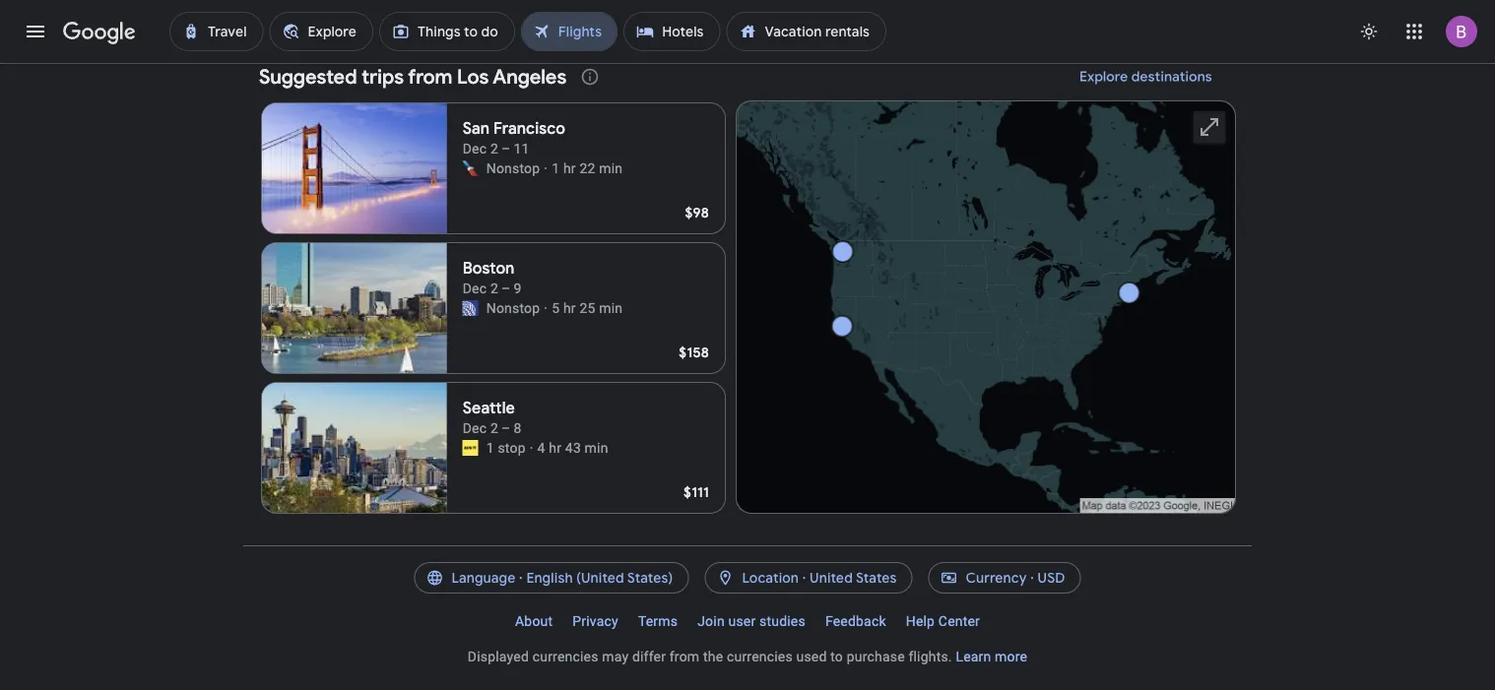 Task type: vqa. For each thing, say whether or not it's contained in the screenshot.
hr
yes



Task type: describe. For each thing, give the bounding box(es) containing it.
25
[[580, 300, 596, 316]]

destinations
[[1132, 68, 1213, 86]]

4 hr 43 min
[[538, 440, 608, 456]]

states)
[[627, 569, 673, 587]]

search
[[739, 19, 784, 36]]

2 – 11
[[491, 140, 530, 157]]

francisco
[[494, 119, 566, 139]]

the
[[703, 649, 723, 665]]

158 US dollars text field
[[679, 344, 709, 362]]

4
[[538, 440, 545, 456]]

privacy
[[573, 613, 619, 630]]

2 – 8
[[491, 420, 522, 436]]

privacy link
[[563, 606, 628, 637]]

spirit image
[[463, 440, 479, 456]]

1 for 1 hr 22 min
[[552, 160, 560, 176]]

san francisco dec 2 – 11
[[463, 119, 566, 157]]

min for san francisco
[[599, 160, 623, 176]]

suggested
[[259, 64, 357, 89]]

join user studies
[[698, 613, 806, 630]]

states
[[856, 569, 897, 587]]

about link
[[505, 606, 563, 637]]

displayed
[[468, 649, 529, 665]]

san
[[463, 119, 490, 139]]

(united
[[576, 569, 624, 587]]

purchase
[[847, 649, 905, 665]]

stop
[[498, 440, 526, 456]]

learn
[[956, 649, 992, 665]]

feedback
[[826, 613, 886, 630]]

united image
[[463, 300, 479, 316]]

1 stop
[[486, 440, 526, 456]]

22
[[580, 160, 596, 176]]

feedback link
[[816, 606, 896, 637]]

united states
[[810, 569, 897, 587]]

1 hr 22 min
[[552, 160, 623, 176]]

boston
[[463, 259, 515, 279]]

2 – 9
[[491, 280, 522, 297]]

1 currencies from the left
[[533, 649, 599, 665]]

 image for boston
[[544, 299, 548, 318]]

about
[[515, 613, 553, 630]]

 image inside the suggested trips from los angeles region
[[530, 438, 534, 458]]

dec for boston
[[463, 280, 487, 297]]

terms
[[638, 613, 678, 630]]

explore destinations
[[1080, 68, 1213, 86]]

user
[[729, 613, 756, 630]]

explore
[[1080, 68, 1129, 86]]

angeles
[[493, 64, 567, 89]]

boston dec 2 – 9
[[463, 259, 522, 297]]

differ
[[632, 649, 666, 665]]

los
[[457, 64, 489, 89]]

1 horizontal spatial from
[[670, 649, 700, 665]]

main menu image
[[24, 20, 47, 43]]

united
[[810, 569, 853, 587]]

111 US dollars text field
[[684, 484, 709, 501]]



Task type: locate. For each thing, give the bounding box(es) containing it.
more
[[995, 649, 1028, 665]]

help center
[[906, 613, 980, 630]]

suggested trips from los angeles region
[[259, 53, 1236, 522]]

$98
[[685, 204, 709, 222]]

1 horizontal spatial currencies
[[727, 649, 793, 665]]

2 vertical spatial dec
[[463, 420, 487, 436]]

1 dec from the top
[[463, 140, 487, 157]]

1  image from the top
[[544, 159, 548, 178]]

0 vertical spatial min
[[599, 160, 623, 176]]

dec inside boston dec 2 – 9
[[463, 280, 487, 297]]

1 vertical spatial hr
[[563, 300, 576, 316]]

1 horizontal spatial 1
[[552, 160, 560, 176]]

1 left 22
[[552, 160, 560, 176]]

$111
[[684, 484, 709, 501]]

dec
[[463, 140, 487, 157], [463, 280, 487, 297], [463, 420, 487, 436]]

suggested trips from los angeles
[[259, 64, 567, 89]]

2 nonstop from the top
[[486, 300, 540, 316]]

 image left 1 hr 22 min
[[544, 159, 548, 178]]

explore destinations button
[[1056, 53, 1236, 100]]

to
[[831, 649, 843, 665]]

1 vertical spatial 1
[[486, 440, 494, 456]]

dec inside seattle dec 2 – 8
[[463, 420, 487, 436]]

learn more link
[[956, 649, 1028, 665]]

min right 25 at the left of the page
[[599, 300, 623, 316]]

hr left 22
[[563, 160, 576, 176]]

Flight search field
[[243, 0, 1252, 53]]

2 vertical spatial min
[[585, 440, 608, 456]]

3 dec from the top
[[463, 420, 487, 436]]

help
[[906, 613, 935, 630]]

nonstop down 2 – 9
[[486, 300, 540, 316]]

0 vertical spatial from
[[408, 64, 453, 89]]

0 vertical spatial dec
[[463, 140, 487, 157]]

1 vertical spatial from
[[670, 649, 700, 665]]

change appearance image
[[1346, 8, 1393, 55]]

1 vertical spatial  image
[[544, 299, 548, 318]]

 image
[[530, 438, 534, 458]]

min
[[599, 160, 623, 176], [599, 300, 623, 316], [585, 440, 608, 456]]

0 horizontal spatial currencies
[[533, 649, 599, 665]]

1 vertical spatial nonstop
[[486, 300, 540, 316]]

currencies down privacy link
[[533, 649, 599, 665]]

1 vertical spatial dec
[[463, 280, 487, 297]]

currencies down join user studies link
[[727, 649, 793, 665]]

min right 22
[[599, 160, 623, 176]]

 image left the 5
[[544, 299, 548, 318]]

dec for seattle
[[463, 420, 487, 436]]

43
[[565, 440, 581, 456]]

hr right the 5
[[563, 300, 576, 316]]

center
[[939, 613, 980, 630]]

trips
[[362, 64, 404, 89]]

hr for boston
[[563, 300, 576, 316]]

nonstop for francisco
[[486, 160, 540, 176]]

currency
[[966, 569, 1027, 587]]

0 vertical spatial nonstop
[[486, 160, 540, 176]]

join user studies link
[[688, 606, 816, 637]]

0 vertical spatial  image
[[544, 159, 548, 178]]

nonstop for dec
[[486, 300, 540, 316]]

usd
[[1038, 569, 1066, 587]]

5
[[552, 300, 560, 316]]

1
[[552, 160, 560, 176], [486, 440, 494, 456]]

hr
[[563, 160, 576, 176], [563, 300, 576, 316], [549, 440, 562, 456]]

2 currencies from the left
[[727, 649, 793, 665]]

$158
[[679, 344, 709, 362]]

1 right "spirit" image
[[486, 440, 494, 456]]

from left the the
[[670, 649, 700, 665]]

2  image from the top
[[544, 299, 548, 318]]

0 horizontal spatial from
[[408, 64, 453, 89]]

2 vertical spatial hr
[[549, 440, 562, 456]]

dec up "spirit" image
[[463, 420, 487, 436]]

join
[[698, 613, 725, 630]]

 image for san francisco
[[544, 159, 548, 178]]

nonstop down 2 – 11
[[486, 160, 540, 176]]

american image
[[463, 161, 479, 176]]

 image
[[544, 159, 548, 178], [544, 299, 548, 318]]

hr for san francisco
[[563, 160, 576, 176]]

english
[[526, 569, 573, 587]]

from left los
[[408, 64, 453, 89]]

seattle dec 2 – 8
[[463, 399, 522, 436]]

language
[[452, 569, 516, 587]]

hr for seattle
[[549, 440, 562, 456]]

0 vertical spatial 1
[[552, 160, 560, 176]]

from
[[408, 64, 453, 89], [670, 649, 700, 665]]

studies
[[760, 613, 806, 630]]

min for seattle
[[585, 440, 608, 456]]

used
[[797, 649, 827, 665]]

seattle
[[463, 399, 515, 419]]

help center link
[[896, 606, 990, 637]]

nonstop
[[486, 160, 540, 176], [486, 300, 540, 316]]

5 hr 25 min
[[552, 300, 623, 316]]

hr right 4 at bottom left
[[549, 440, 562, 456]]

1 for 1 stop
[[486, 440, 494, 456]]

english (united states)
[[526, 569, 673, 587]]

min right 43
[[585, 440, 608, 456]]

flights.
[[909, 649, 952, 665]]

displayed currencies may differ from the currencies used to purchase flights. learn more
[[468, 649, 1028, 665]]

dec inside the 'san francisco dec 2 – 11'
[[463, 140, 487, 157]]

min for boston
[[599, 300, 623, 316]]

98 US dollars text field
[[685, 204, 709, 222]]

dec up "united" image
[[463, 280, 487, 297]]

from inside region
[[408, 64, 453, 89]]

0 horizontal spatial 1
[[486, 440, 494, 456]]

1 vertical spatial min
[[599, 300, 623, 316]]

2 dec from the top
[[463, 280, 487, 297]]

currencies
[[533, 649, 599, 665], [727, 649, 793, 665]]

search button
[[696, 8, 800, 47]]

1 nonstop from the top
[[486, 160, 540, 176]]

dec down san
[[463, 140, 487, 157]]

location
[[742, 569, 799, 587]]

may
[[602, 649, 629, 665]]

0 vertical spatial hr
[[563, 160, 576, 176]]

terms link
[[628, 606, 688, 637]]



